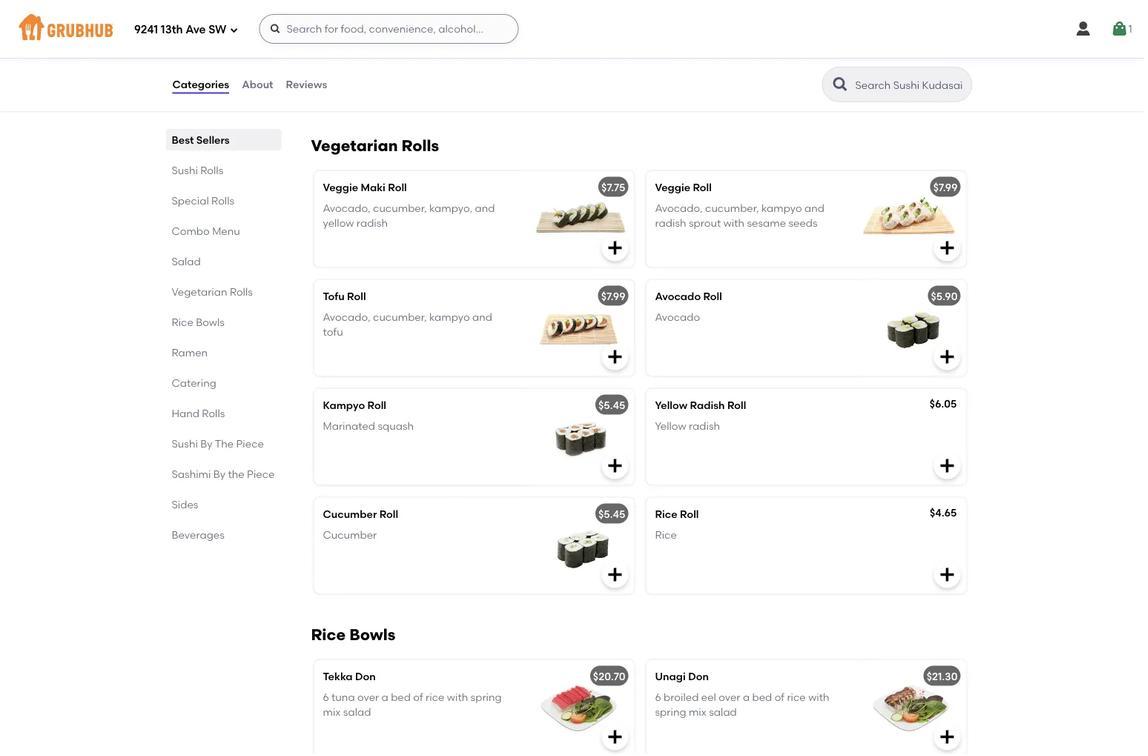 Task type: locate. For each thing, give the bounding box(es) containing it.
bowls down vegetarian rolls tab on the left
[[196, 316, 225, 329]]

2 yellow from the top
[[655, 420, 687, 433]]

0 vertical spatial piece
[[236, 438, 264, 450]]

0 horizontal spatial don
[[355, 671, 376, 683]]

1 horizontal spatial by
[[214, 468, 226, 481]]

mix
[[323, 707, 341, 719], [689, 707, 707, 719]]

salad right seaweed
[[373, 19, 402, 32]]

rice
[[172, 316, 194, 329], [655, 508, 678, 521], [655, 529, 677, 542], [311, 626, 346, 645]]

1 vertical spatial salad
[[172, 255, 201, 268]]

vegetarian rolls up maki
[[311, 136, 439, 155]]

cucumber, inside avocado, cucumber, kampyo, and yellow radish
[[373, 202, 427, 215]]

0 horizontal spatial bed
[[391, 692, 411, 704]]

bed right eel
[[753, 692, 773, 704]]

vegetarian down salad tab
[[172, 286, 227, 298]]

0 horizontal spatial vegetarian
[[172, 286, 227, 298]]

ave
[[186, 23, 206, 36]]

roll for cucumber
[[380, 508, 399, 521]]

avocado, inside "avocado, cucumber, kampyo and radish sprout with sesame seeds"
[[655, 202, 703, 215]]

sushi by the piece
[[172, 438, 264, 450]]

special
[[172, 194, 209, 207]]

piece
[[236, 438, 264, 450], [247, 468, 275, 481]]

veggie
[[323, 181, 358, 194], [655, 181, 691, 194]]

$7.99 for avocado, cucumber, kampyo and radish sprout with sesame seeds
[[934, 181, 958, 194]]

0 horizontal spatial rice
[[426, 692, 445, 704]]

squash
[[378, 420, 414, 433]]

tofu
[[323, 326, 343, 339]]

0 vertical spatial yellow
[[655, 399, 688, 412]]

1 horizontal spatial rice bowls
[[311, 626, 396, 645]]

salad
[[343, 707, 371, 719], [709, 707, 737, 719]]

yellow radish
[[655, 420, 720, 433]]

unagi don
[[655, 671, 709, 683]]

2 horizontal spatial with
[[809, 692, 830, 704]]

1 cucumber from the top
[[323, 508, 377, 521]]

1 horizontal spatial mix
[[689, 707, 707, 719]]

spring inside "6 tuna over a bed of rice with spring mix salad"
[[471, 692, 502, 704]]

radish
[[357, 217, 388, 230], [655, 217, 687, 230], [689, 420, 720, 433]]

1 bed from the left
[[391, 692, 411, 704]]

1 horizontal spatial a
[[743, 692, 750, 704]]

vegetarian rolls
[[311, 136, 439, 155], [172, 286, 253, 298]]

radish inside "avocado, cucumber, kampyo and radish sprout with sesame seeds"
[[655, 217, 687, 230]]

1 vertical spatial $7.99
[[601, 290, 626, 303]]

combo
[[172, 225, 210, 237]]

6 left broiled
[[655, 692, 662, 704]]

0 vertical spatial bowls
[[196, 316, 225, 329]]

kampyo for avocado, cucumber, kampyo and tofu
[[430, 311, 470, 324]]

yellow for yellow radish roll
[[655, 399, 688, 412]]

bed inside "6 tuna over a bed of rice with spring mix salad"
[[391, 692, 411, 704]]

salad down combo at the left of the page
[[172, 255, 201, 268]]

0 horizontal spatial of
[[413, 692, 423, 704]]

1 horizontal spatial 6
[[655, 692, 662, 704]]

a right eel
[[743, 692, 750, 704]]

spring
[[471, 692, 502, 704], [655, 707, 687, 719]]

mix inside "6 tuna over a bed of rice with spring mix salad"
[[323, 707, 341, 719]]

catering tab
[[172, 375, 276, 391]]

1 rice from the left
[[426, 692, 445, 704]]

1 vertical spatial sushi
[[172, 438, 198, 450]]

svg image for avocado, cucumber, kampyo and radish sprout with sesame seeds
[[939, 239, 957, 257]]

mix down eel
[[689, 707, 707, 719]]

yellow up yellow radish
[[655, 399, 688, 412]]

1 horizontal spatial veggie
[[655, 181, 691, 194]]

sushi by the piece tab
[[172, 436, 276, 452]]

1 sushi from the top
[[172, 164, 198, 177]]

sushi down best
[[172, 164, 198, 177]]

0 vertical spatial by
[[200, 438, 213, 450]]

rice
[[426, 692, 445, 704], [787, 692, 806, 704]]

1 horizontal spatial salad
[[373, 19, 402, 32]]

0 horizontal spatial radish
[[357, 217, 388, 230]]

1 vertical spatial avocado
[[655, 311, 701, 324]]

6
[[323, 692, 329, 704], [655, 692, 662, 704]]

0 vertical spatial $5.45
[[599, 399, 626, 412]]

2 sushi from the top
[[172, 438, 198, 450]]

0 horizontal spatial a
[[382, 692, 389, 704]]

1 mix from the left
[[323, 707, 341, 719]]

2 avocado from the top
[[655, 311, 701, 324]]

0 horizontal spatial with
[[447, 692, 468, 704]]

sesame
[[747, 217, 786, 230]]

roll for avocado
[[704, 290, 723, 303]]

by left the the
[[200, 438, 213, 450]]

rice bowls up tekka don
[[311, 626, 396, 645]]

salad down tuna
[[343, 707, 371, 719]]

1 horizontal spatial of
[[775, 692, 785, 704]]

1 horizontal spatial don
[[689, 671, 709, 683]]

mix inside 6 broiled eel over a bed of rice with spring mix salad
[[689, 707, 707, 719]]

with inside "6 tuna over a bed of rice with spring mix salad"
[[447, 692, 468, 704]]

0 horizontal spatial over
[[358, 692, 379, 704]]

avocado
[[655, 290, 701, 303], [655, 311, 701, 324]]

6 for 6 broiled eel over a bed of rice with spring mix salad
[[655, 692, 662, 704]]

salad inside "6 tuna over a bed of rice with spring mix salad"
[[343, 707, 371, 719]]

roll for rice
[[680, 508, 699, 521]]

rolls up rice bowls tab
[[230, 286, 253, 298]]

rice bowls up the ramen
[[172, 316, 225, 329]]

salad inside 6 broiled eel over a bed of rice with spring mix salad
[[709, 707, 737, 719]]

sw
[[209, 23, 227, 36]]

1 horizontal spatial with
[[724, 217, 745, 230]]

marinated squash
[[323, 420, 414, 433]]

1 vertical spatial kampyo
[[430, 311, 470, 324]]

1 avocado from the top
[[655, 290, 701, 303]]

kampyo for avocado, cucumber, kampyo and radish sprout with sesame seeds
[[762, 202, 803, 215]]

6 inside "6 tuna over a bed of rice with spring mix salad"
[[323, 692, 329, 704]]

rice bowls
[[172, 316, 225, 329], [311, 626, 396, 645]]

kampyo inside "avocado, cucumber, kampyo and radish sprout with sesame seeds"
[[762, 202, 803, 215]]

1 horizontal spatial salad
[[709, 707, 737, 719]]

over
[[358, 692, 379, 704], [719, 692, 741, 704]]

cucumber,
[[373, 202, 427, 215], [706, 202, 759, 215], [373, 311, 427, 324]]

yellow down "yellow radish roll"
[[655, 420, 687, 433]]

and
[[475, 202, 495, 215], [805, 202, 825, 215], [473, 311, 493, 324]]

2 cucumber from the top
[[323, 529, 377, 542]]

tekka
[[323, 671, 353, 683]]

2 horizontal spatial radish
[[689, 420, 720, 433]]

rolls for vegetarian rolls tab on the left
[[230, 286, 253, 298]]

9241 13th ave sw
[[134, 23, 227, 36]]

1 vertical spatial vegetarian
[[172, 286, 227, 298]]

0 vertical spatial sushi
[[172, 164, 198, 177]]

don right 'tekka'
[[355, 671, 376, 683]]

of inside 6 broiled eel over a bed of rice with spring mix salad
[[775, 692, 785, 704]]

sushi for sushi rolls
[[172, 164, 198, 177]]

1 horizontal spatial rice
[[787, 692, 806, 704]]

1 horizontal spatial bowls
[[350, 626, 396, 645]]

piece right the
[[247, 468, 275, 481]]

with
[[724, 217, 745, 230], [447, 692, 468, 704], [809, 692, 830, 704]]

0 vertical spatial spring
[[471, 692, 502, 704]]

1 of from the left
[[413, 692, 423, 704]]

roll
[[388, 181, 407, 194], [693, 181, 712, 194], [347, 290, 366, 303], [704, 290, 723, 303], [368, 399, 387, 412], [728, 399, 747, 412], [380, 508, 399, 521], [680, 508, 699, 521]]

tekka don
[[323, 671, 376, 683]]

don for tekka don
[[355, 671, 376, 683]]

Search Sushi Kudasai search field
[[854, 78, 968, 92]]

svg image for avocado, cucumber, kampyo and tofu
[[607, 348, 624, 366]]

sellers
[[196, 134, 230, 146]]

6 inside 6 broiled eel over a bed of rice with spring mix salad
[[655, 692, 662, 704]]

sushi for sushi by the piece
[[172, 438, 198, 450]]

ramen tab
[[172, 345, 276, 361]]

roll for avocado, cucumber, kampyo and tofu
[[347, 290, 366, 303]]

over right tuna
[[358, 692, 379, 704]]

avocado, up tofu
[[323, 311, 371, 324]]

0 horizontal spatial $7.99
[[601, 290, 626, 303]]

2 don from the left
[[689, 671, 709, 683]]

13th
[[161, 23, 183, 36]]

sashimi
[[172, 468, 211, 481]]

sushi down hand
[[172, 438, 198, 450]]

bed right tuna
[[391, 692, 411, 704]]

1 horizontal spatial over
[[719, 692, 741, 704]]

cucumber roll image
[[523, 498, 635, 595]]

svg image inside 1 button
[[1111, 20, 1129, 38]]

0 vertical spatial rice bowls
[[172, 316, 225, 329]]

kampyo inside avocado, cucumber, kampyo and tofu
[[430, 311, 470, 324]]

1 vertical spatial $5.45
[[599, 508, 626, 521]]

rice inside 6 broiled eel over a bed of rice with spring mix salad
[[787, 692, 806, 704]]

of
[[413, 692, 423, 704], [775, 692, 785, 704]]

1 horizontal spatial vegetarian rolls
[[311, 136, 439, 155]]

seaweed
[[323, 19, 370, 32]]

avocado, inside avocado, cucumber, kampyo, and yellow radish
[[323, 202, 371, 215]]

radish right yellow
[[357, 217, 388, 230]]

0 horizontal spatial vegetarian rolls
[[172, 286, 253, 298]]

$7.99
[[934, 181, 958, 194], [601, 290, 626, 303]]

2 bed from the left
[[753, 692, 773, 704]]

and inside "avocado, cucumber, kampyo and radish sprout with sesame seeds"
[[805, 202, 825, 215]]

1 horizontal spatial bed
[[753, 692, 773, 704]]

1 vertical spatial cucumber
[[323, 529, 377, 542]]

1 vertical spatial spring
[[655, 707, 687, 719]]

categories button
[[172, 58, 230, 111]]

avocado,
[[323, 202, 371, 215], [655, 202, 703, 215], [323, 311, 371, 324]]

cucumber for cucumber roll
[[323, 508, 377, 521]]

kampyo
[[323, 399, 365, 412]]

1 a from the left
[[382, 692, 389, 704]]

sushi rolls
[[172, 164, 223, 177]]

0 horizontal spatial bowls
[[196, 316, 225, 329]]

over right eel
[[719, 692, 741, 704]]

veggie roll image
[[856, 171, 967, 267]]

0 horizontal spatial rice bowls
[[172, 316, 225, 329]]

0 vertical spatial cucumber
[[323, 508, 377, 521]]

sides tab
[[172, 497, 276, 513]]

0 vertical spatial avocado
[[655, 290, 701, 303]]

1 button
[[1111, 16, 1133, 42]]

rolls right hand
[[202, 407, 225, 420]]

0 vertical spatial kampyo
[[762, 202, 803, 215]]

1 horizontal spatial radish
[[655, 217, 687, 230]]

1 salad from the left
[[343, 707, 371, 719]]

0 horizontal spatial spring
[[471, 692, 502, 704]]

piece right the the
[[236, 438, 264, 450]]

0 horizontal spatial by
[[200, 438, 213, 450]]

by left the
[[214, 468, 226, 481]]

rolls for hand rolls tab on the left bottom of the page
[[202, 407, 225, 420]]

rolls
[[402, 136, 439, 155], [200, 164, 223, 177], [212, 194, 235, 207], [230, 286, 253, 298], [202, 407, 225, 420]]

yellow
[[655, 399, 688, 412], [655, 420, 687, 433]]

1 vertical spatial by
[[214, 468, 226, 481]]

mix down tuna
[[323, 707, 341, 719]]

1 vertical spatial piece
[[247, 468, 275, 481]]

2 veggie from the left
[[655, 181, 691, 194]]

0 vertical spatial salad
[[373, 19, 402, 32]]

avocado for avocado roll
[[655, 290, 701, 303]]

avocado, up yellow
[[323, 202, 371, 215]]

1 horizontal spatial kampyo
[[762, 202, 803, 215]]

vegetarian inside vegetarian rolls tab
[[172, 286, 227, 298]]

1 veggie from the left
[[323, 181, 358, 194]]

svg image for 6 tuna over a bed of rice with spring mix salad
[[607, 729, 624, 747]]

piece inside sushi by the piece tab
[[236, 438, 264, 450]]

1 don from the left
[[355, 671, 376, 683]]

svg image
[[1075, 20, 1093, 38], [270, 23, 282, 35], [230, 26, 238, 34], [607, 239, 624, 257], [939, 239, 957, 257], [939, 348, 957, 366], [607, 457, 624, 475], [939, 457, 957, 475], [607, 566, 624, 584], [607, 729, 624, 747]]

salad inside salad tab
[[172, 255, 201, 268]]

by
[[200, 438, 213, 450], [214, 468, 226, 481]]

unagi don image
[[856, 661, 967, 756]]

hand
[[172, 407, 200, 420]]

0 vertical spatial $7.99
[[934, 181, 958, 194]]

piece inside sashimi by the piece tab
[[247, 468, 275, 481]]

1 $5.45 from the top
[[599, 399, 626, 412]]

2 $5.45 from the top
[[599, 508, 626, 521]]

by for the
[[214, 468, 226, 481]]

and inside avocado, cucumber, kampyo, and yellow radish
[[475, 202, 495, 215]]

0 horizontal spatial salad
[[343, 707, 371, 719]]

radish left the sprout
[[655, 217, 687, 230]]

tofu roll image
[[523, 280, 635, 376]]

by inside sashimi by the piece tab
[[214, 468, 226, 481]]

avocado for avocado
[[655, 311, 701, 324]]

0 horizontal spatial salad
[[172, 255, 201, 268]]

don
[[355, 671, 376, 683], [689, 671, 709, 683]]

svg image
[[1111, 20, 1129, 38], [607, 348, 624, 366], [939, 566, 957, 584], [939, 729, 957, 747]]

1 yellow from the top
[[655, 399, 688, 412]]

0 vertical spatial vegetarian rolls
[[311, 136, 439, 155]]

1 vertical spatial rice bowls
[[311, 626, 396, 645]]

9241
[[134, 23, 158, 36]]

$7.75
[[602, 181, 626, 194]]

bowls up tekka don
[[350, 626, 396, 645]]

cucumber, inside "avocado, cucumber, kampyo and radish sprout with sesame seeds"
[[706, 202, 759, 215]]

sashimi by the piece
[[172, 468, 275, 481]]

maki
[[361, 181, 386, 194]]

2 salad from the left
[[709, 707, 737, 719]]

rolls down sellers
[[200, 164, 223, 177]]

2 a from the left
[[743, 692, 750, 704]]

roll for marinated squash
[[368, 399, 387, 412]]

veggie up the sprout
[[655, 181, 691, 194]]

rice bowls tab
[[172, 315, 276, 330]]

don up eel
[[689, 671, 709, 683]]

0 horizontal spatial 6
[[323, 692, 329, 704]]

a inside 6 broiled eel over a bed of rice with spring mix salad
[[743, 692, 750, 704]]

vegetarian rolls down salad tab
[[172, 286, 253, 298]]

salad
[[373, 19, 402, 32], [172, 255, 201, 268]]

sushi
[[172, 164, 198, 177], [172, 438, 198, 450]]

vegetarian up veggie maki roll
[[311, 136, 398, 155]]

vegetarian
[[311, 136, 398, 155], [172, 286, 227, 298]]

radish down radish
[[689, 420, 720, 433]]

hand rolls tab
[[172, 406, 276, 421]]

1 over from the left
[[358, 692, 379, 704]]

by inside sushi by the piece tab
[[200, 438, 213, 450]]

a right tuna
[[382, 692, 389, 704]]

of inside "6 tuna over a bed of rice with spring mix salad"
[[413, 692, 423, 704]]

6 left tuna
[[323, 692, 329, 704]]

1 horizontal spatial $7.99
[[934, 181, 958, 194]]

veggie left maki
[[323, 181, 358, 194]]

avocado, cucumber, kampyo and radish sprout with sesame seeds
[[655, 202, 825, 230]]

1 vertical spatial yellow
[[655, 420, 687, 433]]

don for unagi don
[[689, 671, 709, 683]]

2 of from the left
[[775, 692, 785, 704]]

0 horizontal spatial mix
[[323, 707, 341, 719]]

avocado roll
[[655, 290, 723, 303]]

cucumber, for radish
[[373, 202, 427, 215]]

salad down eel
[[709, 707, 737, 719]]

rolls up combo menu tab
[[212, 194, 235, 207]]

1 horizontal spatial spring
[[655, 707, 687, 719]]

0 horizontal spatial kampyo
[[430, 311, 470, 324]]

avocado, down veggie roll
[[655, 202, 703, 215]]

and inside avocado, cucumber, kampyo and tofu
[[473, 311, 493, 324]]

2 6 from the left
[[655, 692, 662, 704]]

0 horizontal spatial veggie
[[323, 181, 358, 194]]

piece for sushi by the piece
[[236, 438, 264, 450]]

broiled
[[664, 692, 699, 704]]

1 horizontal spatial vegetarian
[[311, 136, 398, 155]]

sashimi by the piece tab
[[172, 467, 276, 482]]

2 over from the left
[[719, 692, 741, 704]]

bowls
[[196, 316, 225, 329], [350, 626, 396, 645]]

menu
[[212, 225, 240, 237]]

rice inside "6 tuna over a bed of rice with spring mix salad"
[[426, 692, 445, 704]]

1 vertical spatial vegetarian rolls
[[172, 286, 253, 298]]

kampyo roll image
[[523, 389, 635, 485]]

1 6 from the left
[[323, 692, 329, 704]]

2 rice from the left
[[787, 692, 806, 704]]

2 mix from the left
[[689, 707, 707, 719]]



Task type: vqa. For each thing, say whether or not it's contained in the screenshot.
14, at the right of page
no



Task type: describe. For each thing, give the bounding box(es) containing it.
hand rolls
[[172, 407, 225, 420]]

kampyo roll
[[323, 399, 387, 412]]

$7.99 for avocado, cucumber, kampyo and tofu
[[601, 290, 626, 303]]

rice roll
[[655, 508, 699, 521]]

rolls for special rolls tab
[[212, 194, 235, 207]]

6 for 6 tuna over a bed of rice with spring mix salad
[[323, 692, 329, 704]]

avocado roll image
[[856, 280, 967, 376]]

svg image for yellow radish
[[939, 457, 957, 475]]

piece for sashimi by the piece
[[247, 468, 275, 481]]

svg image for avocado, cucumber, kampyo, and yellow radish
[[607, 239, 624, 257]]

beverages tab
[[172, 527, 276, 543]]

unagi
[[655, 671, 686, 683]]

categories
[[172, 78, 229, 91]]

svg image for avocado
[[939, 348, 957, 366]]

6 tuna over a bed of rice with spring mix salad
[[323, 692, 502, 719]]

avocado, cucumber, kampyo, and yellow radish
[[323, 202, 495, 230]]

reviews button
[[285, 58, 328, 111]]

over inside "6 tuna over a bed of rice with spring mix salad"
[[358, 692, 379, 704]]

by for the
[[200, 438, 213, 450]]

$5.90
[[931, 290, 958, 303]]

and for avocado, cucumber, kampyo and tofu
[[473, 311, 493, 324]]

sides
[[172, 499, 198, 511]]

$4.65
[[930, 507, 957, 519]]

special rolls
[[172, 194, 235, 207]]

combo menu tab
[[172, 223, 276, 239]]

eel
[[702, 692, 717, 704]]

radish
[[690, 399, 725, 412]]

tuna
[[332, 692, 355, 704]]

roll for avocado, cucumber, kampyo and radish sprout with sesame seeds
[[693, 181, 712, 194]]

svg image for 6 broiled eel over a bed of rice with spring mix salad
[[939, 729, 957, 747]]

about
[[242, 78, 273, 91]]

vegetarian rolls tab
[[172, 284, 276, 300]]

rolls for sushi rolls tab
[[200, 164, 223, 177]]

seaweed salad
[[323, 19, 402, 32]]

sprout
[[689, 217, 721, 230]]

vegetarian rolls inside vegetarian rolls tab
[[172, 286, 253, 298]]

svg image for rice
[[939, 566, 957, 584]]

reviews
[[286, 78, 327, 91]]

marinated
[[323, 420, 375, 433]]

avocado, cucumber, kampyo and tofu
[[323, 311, 493, 339]]

$5.45 for yellow radish roll
[[599, 399, 626, 412]]

a inside "6 tuna over a bed of rice with spring mix salad"
[[382, 692, 389, 704]]

Search for food, convenience, alcohol... search field
[[259, 14, 519, 44]]

best sellers tab
[[172, 132, 276, 148]]

catering
[[172, 377, 216, 389]]

yellow for yellow radish
[[655, 420, 687, 433]]

rolls up veggie maki roll
[[402, 136, 439, 155]]

tofu
[[323, 290, 345, 303]]

salad inside seaweed salad button
[[373, 19, 402, 32]]

avocado, for sprout
[[655, 202, 703, 215]]

ramen
[[172, 346, 208, 359]]

spring inside 6 broiled eel over a bed of rice with spring mix salad
[[655, 707, 687, 719]]

over inside 6 broiled eel over a bed of rice with spring mix salad
[[719, 692, 741, 704]]

bowls inside tab
[[196, 316, 225, 329]]

seaweed salad button
[[314, 9, 635, 106]]

cucumber, for sprout
[[706, 202, 759, 215]]

rice inside tab
[[172, 316, 194, 329]]

best sellers
[[172, 134, 230, 146]]

$20.70
[[593, 671, 626, 683]]

beverages
[[172, 529, 225, 542]]

cucumber for cucumber
[[323, 529, 377, 542]]

cucumber roll
[[323, 508, 399, 521]]

the
[[215, 438, 234, 450]]

$6.05
[[930, 398, 957, 410]]

tekka don image
[[523, 661, 635, 756]]

with inside 6 broiled eel over a bed of rice with spring mix salad
[[809, 692, 830, 704]]

veggie roll
[[655, 181, 712, 194]]

1
[[1129, 23, 1133, 35]]

kampyo,
[[430, 202, 473, 215]]

and for avocado, cucumber, kampyo and radish sprout with sesame seeds
[[805, 202, 825, 215]]

and for avocado, cucumber, kampyo, and yellow radish
[[475, 202, 495, 215]]

veggie for veggie roll
[[655, 181, 691, 194]]

search icon image
[[832, 76, 850, 93]]

with inside "avocado, cucumber, kampyo and radish sprout with sesame seeds"
[[724, 217, 745, 230]]

avocado, inside avocado, cucumber, kampyo and tofu
[[323, 311, 371, 324]]

veggie maki roll image
[[523, 171, 635, 267]]

tofu roll
[[323, 290, 366, 303]]

6 broiled eel over a bed of rice with spring mix salad
[[655, 692, 830, 719]]

rice bowls inside tab
[[172, 316, 225, 329]]

yellow radish roll
[[655, 399, 747, 412]]

radish inside avocado, cucumber, kampyo, and yellow radish
[[357, 217, 388, 230]]

about button
[[241, 58, 274, 111]]

veggie maki roll
[[323, 181, 407, 194]]

special rolls tab
[[172, 193, 276, 208]]

combo menu
[[172, 225, 240, 237]]

salad tab
[[172, 254, 276, 269]]

cucumber, inside avocado, cucumber, kampyo and tofu
[[373, 311, 427, 324]]

avocado, for radish
[[323, 202, 371, 215]]

svg image for cucumber
[[607, 566, 624, 584]]

$5.45 for rice roll
[[599, 508, 626, 521]]

seeds
[[789, 217, 818, 230]]

1 vertical spatial bowls
[[350, 626, 396, 645]]

sushi rolls tab
[[172, 162, 276, 178]]

veggie for veggie maki roll
[[323, 181, 358, 194]]

best
[[172, 134, 194, 146]]

main navigation navigation
[[0, 0, 1145, 58]]

bed inside 6 broiled eel over a bed of rice with spring mix salad
[[753, 692, 773, 704]]

seaweed salad image
[[523, 9, 635, 106]]

yellow
[[323, 217, 354, 230]]

$21.30
[[927, 671, 958, 683]]

the
[[228, 468, 245, 481]]

0 vertical spatial vegetarian
[[311, 136, 398, 155]]

svg image for marinated squash
[[607, 457, 624, 475]]



